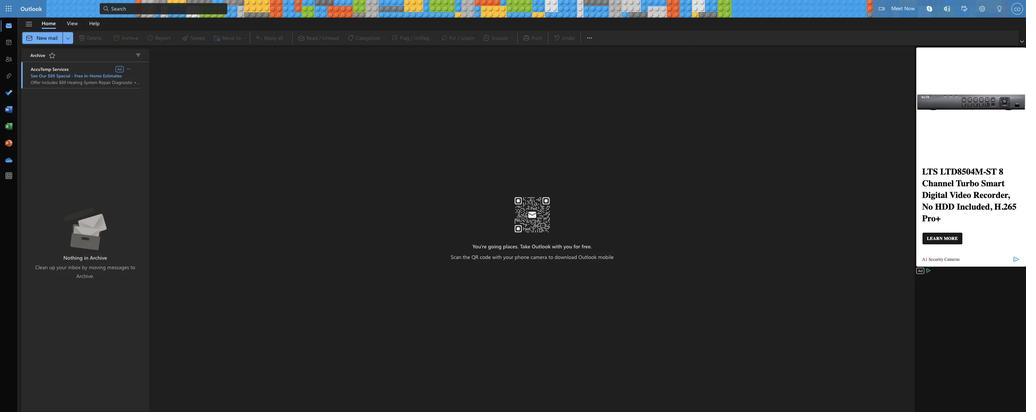 Task type: describe. For each thing, give the bounding box(es) containing it.
 button
[[1019, 38, 1026, 45]]

for
[[574, 243, 580, 250]]

help button
[[84, 18, 105, 29]]

onedrive image
[[5, 157, 12, 164]]

 button
[[974, 0, 991, 19]]

take
[[520, 243, 531, 250]]

view
[[67, 20, 78, 27]]

see
[[31, 73, 38, 79]]

home inside message list section
[[90, 73, 102, 79]]

navigation pane region
[[20, 46, 99, 413]]

 button
[[938, 0, 956, 19]]

 search field
[[100, 0, 228, 16]]

people image
[[5, 56, 12, 63]]

move & delete group
[[22, 31, 249, 45]]

in-
[[84, 73, 90, 79]]

by
[[82, 264, 87, 271]]

to do image
[[5, 90, 12, 97]]


[[879, 6, 885, 12]]

free
[[74, 73, 83, 79]]

help
[[89, 20, 100, 27]]

qr
[[472, 254, 479, 261]]

nothing in archive clean up your inbox by moving messages to archive.
[[35, 255, 135, 280]]

view button
[[61, 18, 83, 29]]

nothing
[[63, 255, 83, 262]]

the
[[463, 254, 470, 261]]

 button
[[133, 50, 143, 60]]

mobile
[[598, 254, 614, 261]]

going
[[488, 243, 502, 250]]

 button
[[921, 0, 938, 18]]

mail
[[48, 34, 58, 41]]

1 horizontal spatial with
[[552, 243, 562, 250]]

your inside you're going places. take outlook with you for free. scan the qr code with your phone camera to download outlook mobile
[[503, 254, 514, 261]]

 button
[[991, 0, 1009, 19]]

mail image
[[5, 22, 12, 30]]

 for  dropdown button
[[586, 34, 593, 42]]

you're going places. take outlook with you for free. scan the qr code with your phone camera to download outlook mobile
[[451, 243, 614, 261]]

new
[[37, 34, 47, 41]]

scan
[[451, 254, 461, 261]]

1 vertical spatial with
[[492, 254, 502, 261]]


[[102, 5, 110, 12]]

meet
[[891, 5, 903, 12]]

2 vertical spatial outlook
[[579, 254, 597, 261]]

excel image
[[5, 123, 12, 131]]

now
[[905, 5, 915, 12]]

 button
[[46, 50, 58, 61]]

 button
[[582, 31, 597, 45]]

messages
[[107, 264, 129, 271]]

left-rail-appbar navigation
[[1, 18, 16, 169]]

 heading
[[30, 49, 58, 62]]


[[26, 34, 33, 42]]

download
[[555, 254, 577, 261]]

outlook link
[[20, 0, 42, 18]]

more apps image
[[5, 173, 12, 180]]

code
[[480, 254, 491, 261]]

Search for email, meetings, files and more. field
[[110, 5, 223, 12]]

estimates
[[103, 73, 122, 79]]

to inside nothing in archive clean up your inbox by moving messages to archive.
[[131, 264, 135, 271]]

outlook banner
[[0, 0, 1026, 19]]

our
[[39, 73, 47, 79]]



Task type: locate. For each thing, give the bounding box(es) containing it.

[[962, 6, 968, 12]]

1 horizontal spatial your
[[503, 254, 514, 261]]

calendar image
[[5, 39, 12, 46]]

0 horizontal spatial 
[[126, 66, 132, 72]]

2 horizontal spatial outlook
[[579, 254, 597, 261]]

you're
[[473, 243, 487, 250]]

0 vertical spatial home
[[42, 20, 56, 27]]

phone
[[515, 254, 529, 261]]

 inside dropdown button
[[586, 34, 593, 42]]

outlook
[[20, 5, 42, 12], [532, 243, 551, 250], [579, 254, 597, 261]]


[[944, 6, 950, 12]]

tags group
[[294, 31, 516, 45]]

archive inside nothing in archive clean up your inbox by moving messages to archive.
[[90, 255, 107, 262]]


[[927, 6, 933, 12]]

1 vertical spatial ad
[[918, 269, 923, 274]]

1 vertical spatial to
[[131, 264, 135, 271]]

1 horizontal spatial to
[[549, 254, 553, 261]]

your down places.
[[503, 254, 514, 261]]


[[1020, 40, 1024, 44]]

co image
[[1012, 3, 1023, 15]]

0 horizontal spatial archive
[[30, 52, 45, 58]]

up
[[49, 264, 55, 271]]


[[997, 6, 1003, 12]]

free.
[[582, 243, 592, 250]]


[[979, 6, 985, 12]]

word image
[[5, 106, 12, 114]]

with down going
[[492, 254, 502, 261]]

special
[[56, 73, 70, 79]]

1 horizontal spatial ad
[[918, 269, 923, 274]]

you
[[564, 243, 572, 250]]

set your advertising preferences image
[[926, 268, 932, 274]]

with
[[552, 243, 562, 250], [492, 254, 502, 261]]

with left you
[[552, 243, 562, 250]]


[[135, 52, 141, 58]]

1 vertical spatial home
[[90, 73, 102, 79]]

 button
[[956, 0, 974, 19]]

clean
[[35, 264, 48, 271]]

ad left  popup button
[[117, 66, 122, 72]]

1 vertical spatial archive
[[90, 255, 107, 262]]

in
[[84, 255, 88, 262]]

home inside button
[[42, 20, 56, 27]]


[[48, 52, 56, 59]]

$89
[[48, 73, 55, 79]]

 button
[[63, 32, 73, 44]]

1 horizontal spatial outlook
[[532, 243, 551, 250]]

archive 
[[30, 52, 56, 59]]

 button
[[125, 65, 132, 72]]

archive up accutemp
[[30, 52, 45, 58]]

0 horizontal spatial outlook
[[20, 5, 42, 12]]

home button
[[36, 18, 61, 29]]

your right up
[[57, 264, 67, 271]]

tab list
[[36, 18, 105, 29]]

application containing outlook
[[0, 0, 1026, 413]]

inbox
[[68, 264, 81, 271]]


[[65, 35, 71, 41]]

home
[[42, 20, 56, 27], [90, 73, 102, 79]]

files image
[[5, 73, 12, 80]]

archive inside archive 
[[30, 52, 45, 58]]

1 horizontal spatial 
[[586, 34, 593, 42]]

tab list containing home
[[36, 18, 105, 29]]

meet now
[[891, 5, 915, 12]]

-
[[71, 73, 73, 79]]


[[586, 34, 593, 42], [126, 66, 132, 72]]

0 vertical spatial outlook
[[20, 5, 42, 12]]

home up mail on the left of page
[[42, 20, 56, 27]]

home left estimates at left
[[90, 73, 102, 79]]

0 horizontal spatial home
[[42, 20, 56, 27]]

outlook up  "button"
[[20, 5, 42, 12]]

1 vertical spatial your
[[57, 264, 67, 271]]

to right messages
[[131, 264, 135, 271]]

1 vertical spatial outlook
[[532, 243, 551, 250]]

0 vertical spatial to
[[549, 254, 553, 261]]

1 horizontal spatial home
[[90, 73, 102, 79]]

your inside nothing in archive clean up your inbox by moving messages to archive.
[[57, 264, 67, 271]]

 new mail
[[26, 34, 58, 42]]

outlook down free.
[[579, 254, 597, 261]]

application
[[0, 0, 1026, 413]]

archive
[[30, 52, 45, 58], [90, 255, 107, 262]]

1 horizontal spatial archive
[[90, 255, 107, 262]]

0 horizontal spatial to
[[131, 264, 135, 271]]

see our $89 special - free in-home estimates
[[31, 73, 122, 79]]

archive up moving
[[90, 255, 107, 262]]

0 vertical spatial 
[[586, 34, 593, 42]]

to inside you're going places. take outlook with you for free. scan the qr code with your phone camera to download outlook mobile
[[549, 254, 553, 261]]

ad left set your advertising preferences image
[[918, 269, 923, 274]]

outlook up camera
[[532, 243, 551, 250]]

outlook inside banner
[[20, 5, 42, 12]]

 inside popup button
[[126, 66, 132, 72]]

0 vertical spatial with
[[552, 243, 562, 250]]

0 vertical spatial ad
[[117, 66, 122, 72]]

ad inside message list section
[[117, 66, 122, 72]]

 button
[[22, 18, 36, 30]]


[[25, 20, 33, 28]]

archive.
[[76, 273, 94, 280]]

 for  popup button
[[126, 66, 132, 72]]

1 vertical spatial 
[[126, 66, 132, 72]]

0 horizontal spatial your
[[57, 264, 67, 271]]

0 vertical spatial archive
[[30, 52, 45, 58]]

places.
[[503, 243, 519, 250]]

0 horizontal spatial with
[[492, 254, 502, 261]]

to right camera
[[549, 254, 553, 261]]

camera
[[531, 254, 547, 261]]

accutemp
[[31, 66, 51, 72]]

0 vertical spatial your
[[503, 254, 514, 261]]

to
[[549, 254, 553, 261], [131, 264, 135, 271]]

accutemp services
[[31, 66, 69, 72]]

message list section
[[21, 47, 149, 412]]

services
[[52, 66, 69, 72]]

powerpoint image
[[5, 140, 12, 147]]

0 horizontal spatial ad
[[117, 66, 122, 72]]

your
[[503, 254, 514, 261], [57, 264, 67, 271]]

moving
[[89, 264, 106, 271]]

ad
[[117, 66, 122, 72], [918, 269, 923, 274]]



Task type: vqa. For each thing, say whether or not it's contained in the screenshot.
2nd Four from the bottom of the The Message List No Conversations Selected list box
no



